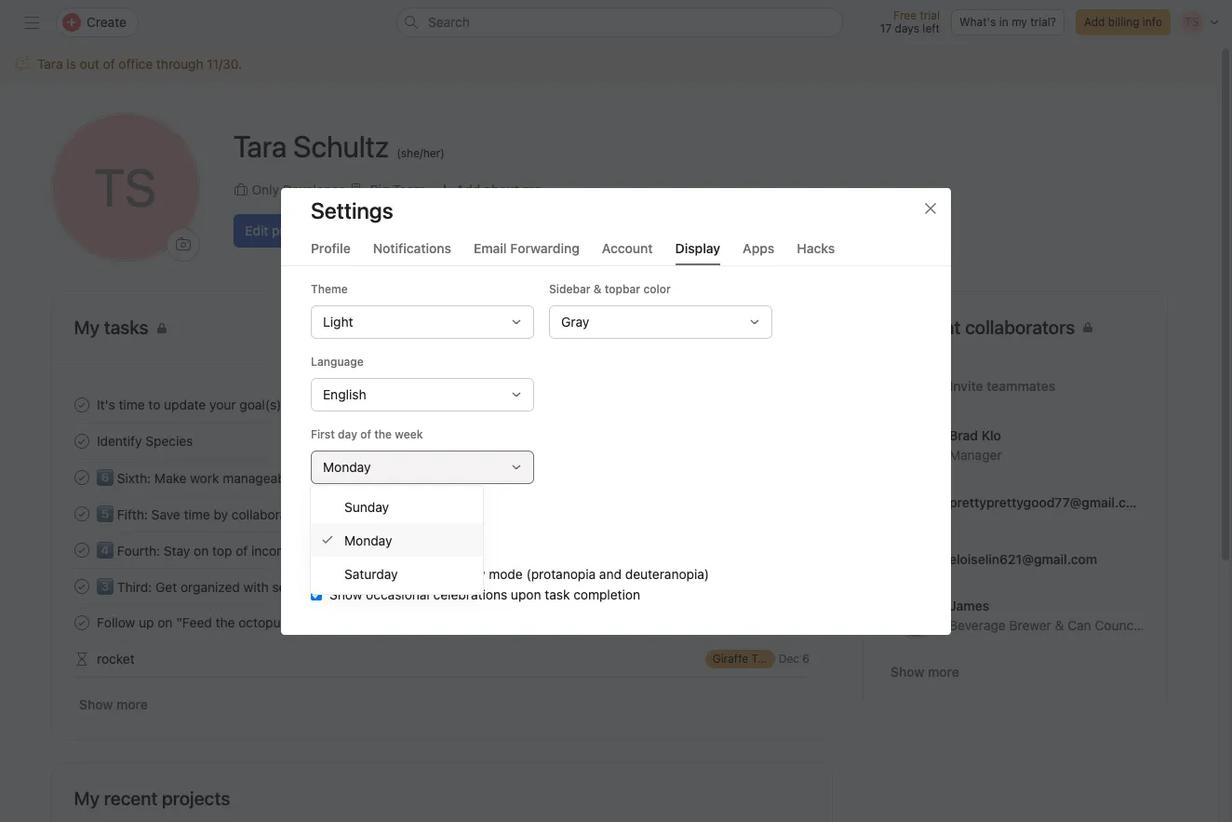 Task type: vqa. For each thing, say whether or not it's contained in the screenshot.
Complete
no



Task type: describe. For each thing, give the bounding box(es) containing it.
up
[[138, 614, 154, 630]]

prettyprettygood77@gmail.com link
[[863, 474, 1167, 531]]

tara schultz
[[233, 128, 389, 163]]

6️⃣
[[96, 470, 113, 486]]

organized
[[180, 579, 240, 595]]

profile
[[272, 222, 310, 238]]

show more for right 'show more' button
[[890, 664, 959, 680]]

"feed
[[176, 614, 212, 630]]

giraffe testing link
[[705, 649, 790, 668]]

recent projects
[[104, 788, 230, 809]]

testing
[[751, 651, 790, 665]]

6️⃣ sixth: make work manageable
[[96, 470, 296, 486]]

0 horizontal spatial show more button
[[74, 688, 152, 722]]

developer
[[283, 181, 344, 197]]

view all tasks
[[730, 320, 801, 334]]

language
[[311, 354, 364, 368]]

3️⃣
[[96, 579, 113, 595]]

add for add billing info
[[1085, 15, 1105, 29]]

view all tasks button
[[722, 315, 810, 341]]

days
[[895, 21, 920, 35]]

update
[[164, 397, 206, 412]]

octopus!"
[[238, 614, 297, 630]]

only
[[252, 181, 279, 197]]

search button
[[397, 7, 843, 37]]

1 horizontal spatial the
[[374, 427, 392, 441]]

0 horizontal spatial mode
[[430, 545, 464, 561]]

0 horizontal spatial &
[[594, 282, 602, 296]]

upon
[[511, 586, 541, 602]]

apps button
[[743, 240, 775, 265]]

search
[[428, 14, 470, 30]]

sections
[[272, 579, 322, 595]]

monday button
[[311, 450, 534, 484]]

completed checkbox for 3️⃣
[[70, 575, 93, 597]]

completed image for 4️⃣
[[70, 539, 93, 561]]

monday link
[[311, 523, 483, 557]]

follow
[[96, 614, 135, 630]]

upload new photo image
[[175, 237, 190, 252]]

what's
[[960, 15, 997, 29]]

james
[[949, 597, 989, 613]]

goal(s)
[[239, 397, 281, 412]]

more for the leftmost 'show more' button
[[116, 696, 147, 712]]

collaborating
[[231, 506, 310, 522]]

0 vertical spatial work
[[190, 470, 219, 486]]

completed image for 6️⃣
[[70, 466, 93, 488]]

5️⃣ fifth: save time by collaborating in asana
[[96, 506, 364, 522]]

sunday
[[344, 499, 389, 514]]

me
[[523, 181, 542, 197]]

gray button
[[549, 305, 773, 338]]

tasks
[[773, 320, 801, 334]]

show inside the show task row numbers enable compact mode enable color blind friendly mode (protanopia and deuteranopia)
[[330, 525, 363, 540]]

display button
[[676, 240, 721, 265]]

view
[[730, 320, 755, 334]]

follow up on "feed the octopus!"
[[96, 614, 297, 630]]

1 vertical spatial of
[[360, 427, 371, 441]]

edit
[[245, 222, 268, 238]]

dec
[[778, 652, 799, 666]]

add billing info
[[1085, 15, 1163, 29]]

hacks
[[797, 240, 835, 256]]

my
[[1012, 15, 1028, 29]]

close image
[[924, 201, 938, 216]]

notifications
[[373, 240, 452, 256]]

my recent projects
[[74, 788, 230, 809]]

email forwarding
[[474, 240, 580, 256]]

day
[[338, 427, 357, 441]]

1 vertical spatial work
[[309, 543, 338, 559]]

2 enable from the top
[[330, 566, 370, 581]]

brewer
[[1009, 617, 1051, 633]]

in inside "button"
[[1000, 15, 1009, 29]]

eloiselin621@gmail.com link
[[863, 531, 1167, 587]]

giraffe
[[712, 651, 748, 665]]

identify species
[[96, 433, 193, 449]]

identify
[[96, 433, 142, 449]]

0 horizontal spatial the
[[215, 614, 235, 630]]

completed checkbox for identify
[[70, 430, 93, 452]]

saturday link
[[311, 557, 483, 590]]

1 horizontal spatial task
[[545, 586, 570, 602]]

completed checkbox for it's
[[70, 393, 93, 416]]

tara schultz (she/her)
[[233, 128, 445, 163]]

and
[[599, 566, 622, 581]]

eloiselin621@gmail.com
[[949, 551, 1097, 567]]

search list box
[[397, 7, 843, 37]]

completed image for follow
[[70, 611, 93, 634]]

what's in my trial? button
[[951, 9, 1065, 35]]

edit profile button
[[233, 214, 322, 247]]

fifth:
[[117, 506, 147, 522]]

light
[[323, 313, 353, 329]]

completed image for identify
[[70, 430, 93, 452]]

info
[[1143, 15, 1163, 29]]

17
[[881, 21, 892, 35]]

4️⃣
[[96, 543, 113, 559]]

Show occasional celebrations upon task completion checkbox
[[311, 589, 322, 600]]

deuteranopia)
[[625, 566, 710, 581]]

numbers
[[420, 525, 473, 540]]

trial
[[920, 8, 940, 22]]

saturday
[[344, 566, 398, 581]]

1 enable from the top
[[330, 545, 370, 561]]

completed image for 5️⃣
[[70, 502, 93, 525]]

completed checkbox for 5️⃣
[[70, 502, 93, 525]]

sixth:
[[117, 470, 150, 486]]

advanced
[[311, 499, 364, 513]]

can
[[1068, 617, 1091, 633]]

with
[[243, 579, 268, 595]]

species
[[145, 433, 193, 449]]

it's time to update your goal(s)
[[96, 397, 281, 412]]

week
[[395, 427, 423, 441]]

all
[[758, 320, 770, 334]]

top
[[212, 543, 232, 559]]

dec 6 button
[[778, 652, 810, 666]]

0 vertical spatial color
[[644, 282, 671, 296]]

friendly
[[440, 566, 486, 581]]



Task type: locate. For each thing, give the bounding box(es) containing it.
tara is out of office through 11/30.
[[37, 56, 242, 72]]

manager
[[949, 446, 1002, 462]]

color inside the show task row numbers enable compact mode enable color blind friendly mode (protanopia and deuteranopia)
[[374, 566, 404, 581]]

1 vertical spatial on
[[157, 614, 172, 630]]

0 horizontal spatial work
[[190, 470, 219, 486]]

ts
[[94, 156, 156, 218]]

0 vertical spatial &
[[594, 282, 602, 296]]

enable up occasional
[[330, 566, 370, 581]]

hacks button
[[797, 240, 835, 265]]

0 vertical spatial time
[[118, 397, 144, 412]]

3️⃣ third: get organized with sections
[[96, 579, 322, 595]]

& left topbar
[[594, 282, 602, 296]]

0 vertical spatial more
[[928, 664, 959, 680]]

2 completed checkbox from the top
[[70, 430, 93, 452]]

show more button
[[886, 655, 964, 689], [74, 688, 152, 722]]

1 vertical spatial show more
[[79, 696, 147, 712]]

& left can
[[1055, 617, 1064, 633]]

completed checkbox left 6️⃣
[[70, 466, 93, 488]]

drisco's drinks
[[706, 615, 785, 629]]

1 horizontal spatial color
[[644, 282, 671, 296]]

big
[[370, 181, 389, 197]]

1 vertical spatial &
[[1055, 617, 1064, 633]]

1 vertical spatial more
[[116, 696, 147, 712]]

compact
[[374, 545, 426, 561]]

completed image
[[70, 539, 93, 561], [70, 575, 93, 597]]

0 vertical spatial show more
[[890, 664, 959, 680]]

2 vertical spatial of
[[235, 543, 247, 559]]

on right up
[[157, 614, 172, 630]]

(she/her)
[[397, 146, 445, 160]]

3 completed image from the top
[[70, 466, 93, 488]]

1 horizontal spatial of
[[235, 543, 247, 559]]

of right top
[[235, 543, 247, 559]]

incoming
[[251, 543, 306, 559]]

sidebar & topbar color
[[549, 282, 671, 296]]

more down beverage
[[928, 664, 959, 680]]

options
[[367, 499, 408, 513]]

completed image left 6️⃣
[[70, 466, 93, 488]]

add left about
[[456, 181, 481, 197]]

completed checkbox left 3️⃣
[[70, 575, 93, 597]]

2 completed image from the top
[[70, 575, 93, 597]]

3 completed checkbox from the top
[[70, 466, 93, 488]]

advanced options
[[311, 499, 408, 513]]

time left by
[[183, 506, 210, 522]]

completion
[[574, 586, 641, 602]]

completed checkbox left the identify
[[70, 430, 93, 452]]

time left to at the left of the page
[[118, 397, 144, 412]]

1 horizontal spatial mode
[[489, 566, 523, 581]]

more
[[928, 664, 959, 680], [116, 696, 147, 712]]

work right make
[[190, 470, 219, 486]]

0 vertical spatial enable
[[330, 545, 370, 561]]

0 horizontal spatial show more
[[79, 696, 147, 712]]

make
[[154, 470, 186, 486]]

1 vertical spatial mode
[[489, 566, 523, 581]]

completed image for it's
[[70, 393, 93, 416]]

mode up upon in the left of the page
[[489, 566, 523, 581]]

beverage
[[949, 617, 1006, 633]]

1 vertical spatial enable
[[330, 566, 370, 581]]

free trial 17 days left
[[881, 8, 940, 35]]

1 horizontal spatial more
[[928, 664, 959, 680]]

completed image left 4️⃣
[[70, 539, 93, 561]]

3 completed checkbox from the top
[[70, 611, 93, 634]]

add inside button
[[1085, 15, 1105, 29]]

1 horizontal spatial show more button
[[886, 655, 964, 689]]

0 horizontal spatial in
[[313, 506, 324, 522]]

completed checkbox left "5️⃣"
[[70, 502, 93, 525]]

task inside the show task row numbers enable compact mode enable color blind friendly mode (protanopia and deuteranopia)
[[366, 525, 391, 540]]

topbar
[[605, 282, 641, 296]]

1 completed checkbox from the top
[[70, 539, 93, 561]]

work
[[190, 470, 219, 486], [309, 543, 338, 559]]

0 horizontal spatial more
[[116, 696, 147, 712]]

more down rocket
[[116, 696, 147, 712]]

by
[[213, 506, 228, 522]]

celebrations
[[433, 586, 508, 602]]

2 horizontal spatial of
[[360, 427, 371, 441]]

completed image left the identify
[[70, 430, 93, 452]]

5 completed image from the top
[[70, 611, 93, 634]]

1 horizontal spatial on
[[193, 543, 208, 559]]

completed checkbox left 4️⃣
[[70, 539, 93, 561]]

0 vertical spatial completed checkbox
[[70, 539, 93, 561]]

1 vertical spatial task
[[545, 586, 570, 602]]

Completed checkbox
[[70, 393, 93, 416], [70, 430, 93, 452], [70, 466, 93, 488], [70, 502, 93, 525]]

0 horizontal spatial of
[[103, 56, 115, 72]]

1 vertical spatial add
[[456, 181, 481, 197]]

29
[[796, 615, 810, 629]]

is
[[66, 56, 76, 72]]

0 horizontal spatial add
[[456, 181, 481, 197]]

dependencies image
[[74, 651, 89, 666]]

completed checkbox for 6️⃣
[[70, 466, 93, 488]]

add left billing
[[1085, 15, 1105, 29]]

drisco's drinks link
[[698, 613, 785, 632]]

0 vertical spatial mode
[[430, 545, 464, 561]]

frequent collaborators
[[886, 317, 1076, 338]]

on left top
[[193, 543, 208, 559]]

1 horizontal spatial add
[[1085, 15, 1105, 29]]

light button
[[311, 305, 534, 338]]

dec 6
[[778, 652, 810, 666]]

work down asana
[[309, 543, 338, 559]]

1 vertical spatial color
[[374, 566, 404, 581]]

1 vertical spatial completed image
[[70, 575, 93, 597]]

task down (protanopia
[[545, 586, 570, 602]]

show
[[330, 525, 363, 540], [330, 586, 363, 602], [890, 664, 924, 680], [79, 696, 112, 712]]

in left the "my"
[[1000, 15, 1009, 29]]

out
[[80, 56, 99, 72]]

rocket
[[96, 651, 134, 667]]

left
[[923, 21, 940, 35]]

1 horizontal spatial time
[[183, 506, 210, 522]]

enable up saturday on the bottom
[[330, 545, 370, 561]]

row
[[395, 525, 417, 540]]

0 vertical spatial in
[[1000, 15, 1009, 29]]

monday down day at the bottom left
[[323, 459, 371, 474]]

completed image
[[70, 393, 93, 416], [70, 430, 93, 452], [70, 466, 93, 488], [70, 502, 93, 525], [70, 611, 93, 634]]

1 horizontal spatial in
[[1000, 15, 1009, 29]]

1 completed image from the top
[[70, 393, 93, 416]]

11/30.
[[207, 56, 242, 72]]

team
[[393, 181, 425, 197]]

show more for the leftmost 'show more' button
[[79, 696, 147, 712]]

only developer
[[252, 181, 344, 197]]

third:
[[117, 579, 152, 595]]

0 vertical spatial completed image
[[70, 539, 93, 561]]

completed checkbox for 4️⃣
[[70, 539, 93, 561]]

tara
[[37, 56, 63, 72]]

english
[[323, 386, 366, 402]]

mode down numbers
[[430, 545, 464, 561]]

add billing info button
[[1076, 9, 1171, 35]]

0 horizontal spatial color
[[374, 566, 404, 581]]

0 vertical spatial add
[[1085, 15, 1105, 29]]

billing
[[1109, 15, 1140, 29]]

2 completed image from the top
[[70, 430, 93, 452]]

completed checkbox left it's
[[70, 393, 93, 416]]

1 vertical spatial the
[[215, 614, 235, 630]]

4 completed checkbox from the top
[[70, 502, 93, 525]]

the right the "feed
[[215, 614, 235, 630]]

manageable
[[222, 470, 296, 486]]

completed image for 3️⃣
[[70, 575, 93, 597]]

the left week
[[374, 427, 392, 441]]

0 vertical spatial of
[[103, 56, 115, 72]]

Completed checkbox
[[70, 539, 93, 561], [70, 575, 93, 597], [70, 611, 93, 634]]

color
[[644, 282, 671, 296], [374, 566, 404, 581]]

nov
[[772, 615, 792, 629]]

asana
[[327, 506, 364, 522]]

4 completed image from the top
[[70, 502, 93, 525]]

show task row numbers enable compact mode enable color blind friendly mode (protanopia and deuteranopia)
[[330, 525, 710, 581]]

ts button
[[51, 113, 200, 262]]

completed image left "5️⃣"
[[70, 502, 93, 525]]

what's in my trial?
[[960, 15, 1057, 29]]

add inside button
[[456, 181, 481, 197]]

time
[[118, 397, 144, 412], [183, 506, 210, 522]]

on
[[193, 543, 208, 559], [157, 614, 172, 630]]

1 horizontal spatial show more
[[890, 664, 959, 680]]

& inside james beverage brewer & can councilor
[[1055, 617, 1064, 633]]

mode
[[430, 545, 464, 561], [489, 566, 523, 581]]

show more button down rocket
[[74, 688, 152, 722]]

profile button
[[311, 240, 351, 265]]

display
[[676, 240, 721, 256]]

0 horizontal spatial on
[[157, 614, 172, 630]]

2 completed checkbox from the top
[[70, 575, 93, 597]]

1 vertical spatial completed checkbox
[[70, 575, 93, 597]]

through
[[156, 56, 203, 72]]

show more down rocket
[[79, 696, 147, 712]]

monday inside dropdown button
[[323, 459, 371, 474]]

the
[[374, 427, 392, 441], [215, 614, 235, 630]]

english button
[[311, 378, 534, 411]]

in left asana
[[313, 506, 324, 522]]

1 completed checkbox from the top
[[70, 393, 93, 416]]

0 vertical spatial monday
[[323, 459, 371, 474]]

get
[[155, 579, 177, 595]]

brad klo manager
[[949, 427, 1002, 462]]

1 completed image from the top
[[70, 539, 93, 561]]

show more button down beverage
[[886, 655, 964, 689]]

notifications button
[[373, 240, 452, 265]]

1 vertical spatial time
[[183, 506, 210, 522]]

0 horizontal spatial time
[[118, 397, 144, 412]]

show more down beverage
[[890, 664, 959, 680]]

add for add about me
[[456, 181, 481, 197]]

monday down the sunday at left bottom
[[344, 532, 392, 548]]

0 vertical spatial on
[[193, 543, 208, 559]]

occasional
[[366, 586, 430, 602]]

completed image left the follow
[[70, 611, 93, 634]]

add about me
[[456, 181, 542, 197]]

color up occasional
[[374, 566, 404, 581]]

2 vertical spatial completed checkbox
[[70, 611, 93, 634]]

1 horizontal spatial work
[[309, 543, 338, 559]]

5️⃣
[[96, 506, 113, 522]]

completed checkbox for follow
[[70, 611, 93, 634]]

show occasional celebrations upon task completion
[[330, 586, 641, 602]]

james beverage brewer & can councilor
[[949, 597, 1152, 633]]

trial?
[[1031, 15, 1057, 29]]

0 horizontal spatial task
[[366, 525, 391, 540]]

completed image left 3️⃣
[[70, 575, 93, 597]]

of right day at the bottom left
[[360, 427, 371, 441]]

first
[[311, 427, 335, 441]]

1 vertical spatial monday
[[344, 532, 392, 548]]

0 vertical spatial task
[[366, 525, 391, 540]]

more for right 'show more' button
[[928, 664, 959, 680]]

color up gray dropdown button
[[644, 282, 671, 296]]

0 vertical spatial the
[[374, 427, 392, 441]]

gray
[[561, 313, 590, 329]]

1 horizontal spatial &
[[1055, 617, 1064, 633]]

of right the out
[[103, 56, 115, 72]]

of
[[103, 56, 115, 72], [360, 427, 371, 441], [235, 543, 247, 559]]

profile
[[311, 240, 351, 256]]

completed checkbox left the follow
[[70, 611, 93, 634]]

completed image left it's
[[70, 393, 93, 416]]

apps
[[743, 240, 775, 256]]

theme
[[311, 282, 348, 296]]

task left row
[[366, 525, 391, 540]]

1 vertical spatial in
[[313, 506, 324, 522]]

enable
[[330, 545, 370, 561], [330, 566, 370, 581]]

monday inside 'link'
[[344, 532, 392, 548]]



